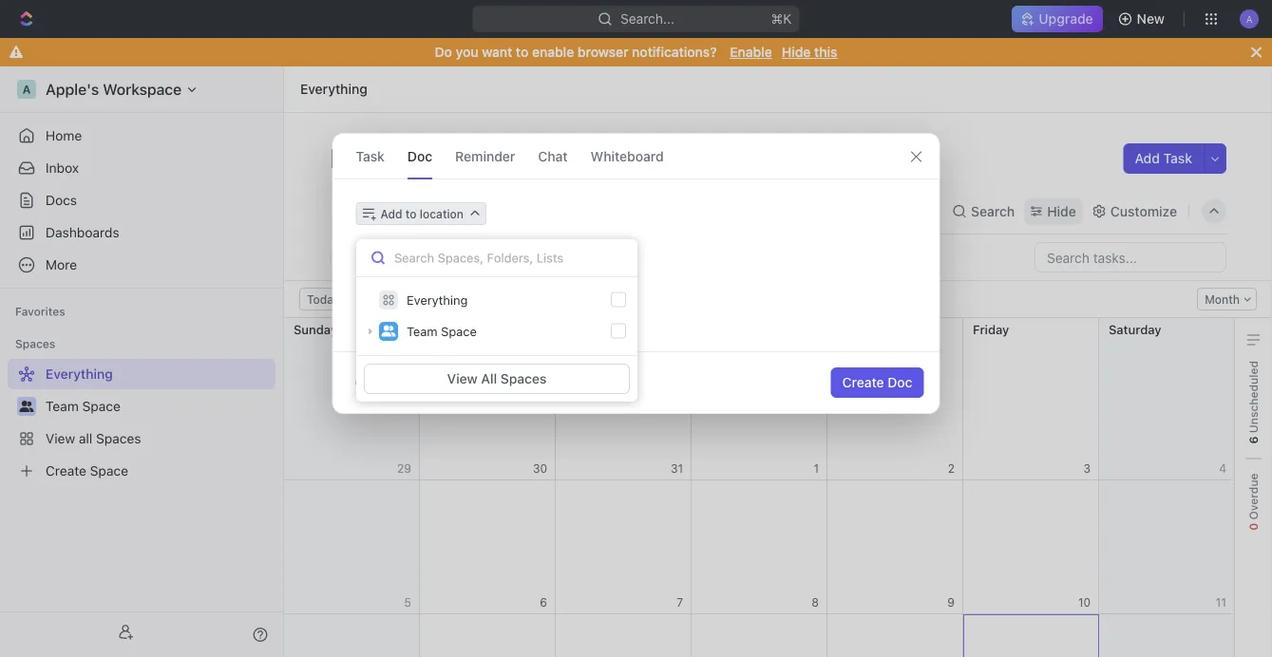 Task type: describe. For each thing, give the bounding box(es) containing it.
closed
[[457, 251, 493, 264]]

grid containing sunday
[[283, 318, 1235, 657]]

Search Spaces, Folders, Lists text field
[[356, 239, 637, 277]]

inbox link
[[8, 153, 276, 183]]

inbox
[[46, 160, 79, 176]]

tuesday
[[565, 322, 615, 336]]

do
[[435, 44, 452, 60]]

unscheduled
[[1247, 361, 1260, 436]]

team space
[[407, 324, 477, 339]]

customize
[[1110, 203, 1177, 219]]

add to location button
[[356, 202, 486, 225]]

1 horizontal spatial hide
[[782, 44, 811, 60]]

whiteboard
[[591, 148, 664, 164]]

view all spaces
[[447, 371, 547, 387]]

create doc button
[[831, 368, 924, 398]]

show closed
[[424, 251, 493, 264]]

show
[[424, 251, 454, 264]]

overdue
[[1247, 474, 1260, 523]]

dashboards
[[46, 225, 119, 240]]

sunday
[[294, 322, 337, 336]]

spaces inside button
[[500, 371, 547, 387]]

add for add task
[[1135, 151, 1160, 166]]

search...
[[620, 11, 675, 27]]

doc inside 'button'
[[888, 375, 912, 390]]

board
[[412, 203, 450, 219]]

to inside button
[[405, 207, 417, 220]]

list
[[354, 203, 377, 219]]

hide inside dropdown button
[[1047, 203, 1076, 219]]

hide inside button
[[526, 251, 551, 264]]

upgrade link
[[1012, 6, 1103, 32]]

⌘k
[[771, 11, 792, 27]]

6
[[1247, 436, 1260, 444]]

2 row from the top
[[284, 481, 1235, 615]]

calendar link
[[481, 198, 541, 225]]

team
[[407, 324, 438, 339]]

all
[[481, 371, 497, 387]]

doc button
[[407, 134, 432, 179]]

today button
[[299, 288, 347, 311]]

add task
[[1135, 151, 1192, 166]]

view all spaces button
[[364, 364, 630, 394]]

browser
[[578, 44, 628, 60]]

0 horizontal spatial task
[[356, 148, 385, 164]]

chat button
[[538, 134, 568, 179]]

today
[[307, 293, 340, 306]]

list link
[[351, 198, 377, 225]]

space
[[441, 324, 477, 339]]

task button
[[356, 134, 385, 179]]

friday
[[973, 322, 1009, 336]]

add to location
[[380, 207, 464, 220]]

location
[[420, 207, 464, 220]]

want
[[482, 44, 512, 60]]

Search tasks... text field
[[1036, 243, 1226, 272]]

hide button
[[518, 246, 559, 269]]

docs link
[[8, 185, 276, 216]]

add for add to location
[[380, 207, 402, 220]]

do you want to enable browser notifications? enable hide this
[[435, 44, 837, 60]]

reminder button
[[455, 134, 515, 179]]

favorites
[[15, 305, 65, 318]]

create
[[842, 375, 884, 390]]

sidebar navigation
[[0, 67, 284, 657]]

enable
[[730, 44, 772, 60]]

show closed button
[[400, 246, 502, 269]]

docs
[[46, 192, 77, 208]]



Task type: vqa. For each thing, say whether or not it's contained in the screenshot.
left the new
no



Task type: locate. For each thing, give the bounding box(es) containing it.
dashboards link
[[8, 218, 276, 248]]

0 vertical spatial everything
[[300, 81, 367, 97]]

doc right create
[[888, 375, 912, 390]]

dialog containing task
[[332, 133, 940, 414]]

home link
[[8, 121, 276, 151]]

grid
[[283, 318, 1235, 657]]

favorites button
[[8, 300, 73, 323]]

spaces
[[15, 337, 55, 351], [500, 371, 547, 387]]

1 horizontal spatial doc
[[888, 375, 912, 390]]

everything link
[[295, 78, 372, 101]]

0 vertical spatial spaces
[[15, 337, 55, 351]]

customize button
[[1086, 198, 1183, 225]]

hide right search
[[1047, 203, 1076, 219]]

saturday
[[1109, 322, 1161, 336]]

create doc
[[842, 375, 912, 390]]

2 vertical spatial hide
[[526, 251, 551, 264]]

hide
[[782, 44, 811, 60], [1047, 203, 1076, 219], [526, 251, 551, 264]]

Name this Doc... field
[[333, 237, 939, 259]]

reminder
[[455, 148, 515, 164]]

new button
[[1110, 4, 1176, 34]]

add task button
[[1123, 143, 1204, 174]]

dialog
[[332, 133, 940, 414]]

board link
[[408, 198, 450, 225]]

0 vertical spatial hide
[[782, 44, 811, 60]]

search
[[971, 203, 1015, 219]]

0 horizontal spatial spaces
[[15, 337, 55, 351]]

0 horizontal spatial to
[[405, 207, 417, 220]]

to
[[516, 44, 529, 60], [405, 207, 417, 220]]

add inside add to location button
[[380, 207, 402, 220]]

3 row from the top
[[284, 615, 1235, 657]]

tree
[[8, 359, 276, 486]]

0 horizontal spatial doc
[[407, 148, 432, 164]]

user group image
[[381, 326, 396, 337]]

add
[[1135, 151, 1160, 166], [380, 207, 402, 220]]

hide left the this
[[782, 44, 811, 60]]

spaces down favorites button
[[15, 337, 55, 351]]

enable
[[532, 44, 574, 60]]

1 row from the top
[[284, 318, 1235, 481]]

view
[[447, 371, 478, 387]]

1 horizontal spatial spaces
[[500, 371, 547, 387]]

everything up add to location button at the top of page
[[330, 142, 465, 173]]

whiteboard button
[[591, 134, 664, 179]]

1 vertical spatial doc
[[888, 375, 912, 390]]

everything
[[300, 81, 367, 97], [330, 142, 465, 173], [407, 293, 468, 307]]

everything up task button
[[300, 81, 367, 97]]

0 horizontal spatial hide
[[526, 251, 551, 264]]

1 horizontal spatial task
[[1163, 151, 1192, 166]]

hide down calendar
[[526, 251, 551, 264]]

spaces inside sidebar navigation
[[15, 337, 55, 351]]

monday
[[429, 322, 476, 336]]

row
[[284, 318, 1235, 481], [284, 481, 1235, 615], [284, 615, 1235, 657]]

everything up team space
[[407, 293, 468, 307]]

new
[[1137, 11, 1165, 27]]

this
[[814, 44, 837, 60]]

1 vertical spatial spaces
[[500, 371, 547, 387]]

upgrade
[[1039, 11, 1093, 27]]

1 horizontal spatial to
[[516, 44, 529, 60]]

0
[[1247, 523, 1260, 531]]

0 vertical spatial doc
[[407, 148, 432, 164]]

1 horizontal spatial add
[[1135, 151, 1160, 166]]

1 vertical spatial hide
[[1047, 203, 1076, 219]]

add to location button
[[356, 202, 486, 225]]

spaces right all
[[500, 371, 547, 387]]

add inside add task button
[[1135, 151, 1160, 166]]

doc right task button
[[407, 148, 432, 164]]

task up the customize
[[1163, 151, 1192, 166]]

you
[[456, 44, 478, 60]]

2 vertical spatial everything
[[407, 293, 468, 307]]

add right list at the left of the page
[[380, 207, 402, 220]]

0 vertical spatial to
[[516, 44, 529, 60]]

home
[[46, 128, 82, 143]]

2 horizontal spatial hide
[[1047, 203, 1076, 219]]

add up the customize
[[1135, 151, 1160, 166]]

hide button
[[1024, 198, 1082, 225]]

1 vertical spatial to
[[405, 207, 417, 220]]

search button
[[946, 198, 1021, 225]]

doc
[[407, 148, 432, 164], [888, 375, 912, 390]]

task left doc button
[[356, 148, 385, 164]]

0 vertical spatial add
[[1135, 151, 1160, 166]]

task inside add task button
[[1163, 151, 1192, 166]]

tree inside sidebar navigation
[[8, 359, 276, 486]]

0 horizontal spatial add
[[380, 207, 402, 220]]

1 vertical spatial add
[[380, 207, 402, 220]]

calendar
[[485, 203, 541, 219]]

chat
[[538, 148, 568, 164]]

task
[[356, 148, 385, 164], [1163, 151, 1192, 166]]

notifications?
[[632, 44, 717, 60]]

1 vertical spatial everything
[[330, 142, 465, 173]]



